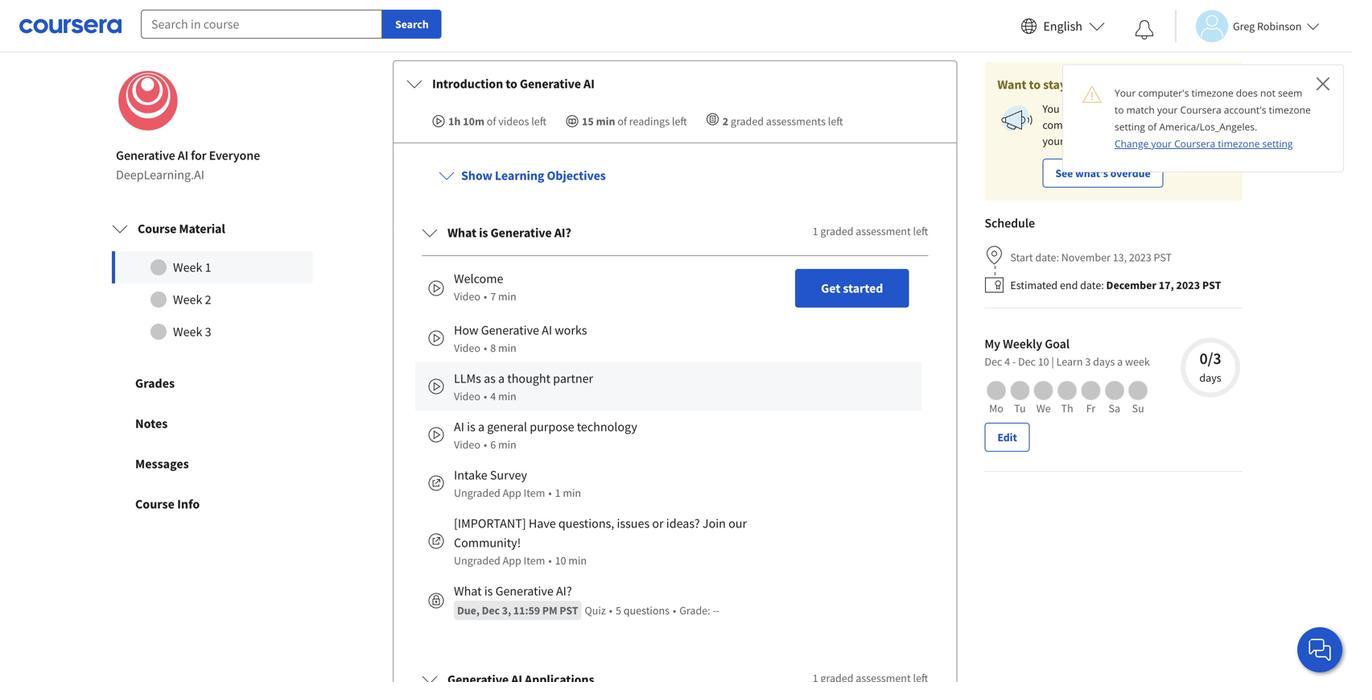 Task type: locate. For each thing, give the bounding box(es) containing it.
1 horizontal spatial pst
[[1154, 250, 1173, 265]]

dec
[[985, 355, 1003, 369], [1019, 355, 1036, 369], [482, 603, 500, 618]]

what inside what is generative ai? due, dec 3, 11:59 pm pst quiz • 5 questions • grade: --
[[454, 583, 482, 599]]

ai? inside what is generative ai? due, dec 3, 11:59 pm pst quiz • 5 questions • grade: --
[[556, 583, 572, 599]]

1 horizontal spatial 2023
[[1177, 278, 1201, 293]]

what up welcome
[[448, 225, 477, 241]]

deeplearning.ai image
[[116, 69, 180, 133]]

4 down the as
[[491, 389, 496, 404]]

1 vertical spatial setting
[[1263, 137, 1294, 150]]

is inside the ai is a general purpose technology video • 6 min
[[467, 419, 476, 435]]

generative inside 'dropdown button'
[[520, 76, 581, 92]]

0 vertical spatial 4
[[1005, 355, 1011, 369]]

th
[[1062, 401, 1074, 416]]

0 horizontal spatial pst
[[560, 603, 579, 618]]

1 vertical spatial app
[[503, 553, 522, 568]]

item down have
[[524, 553, 545, 568]]

ai inside 'dropdown button'
[[584, 76, 595, 92]]

0 vertical spatial app
[[503, 486, 522, 500]]

grades link
[[97, 363, 329, 404]]

• left 5
[[609, 603, 613, 618]]

3 right learn
[[1086, 355, 1091, 369]]

1 horizontal spatial 3
[[1086, 355, 1091, 369]]

2 graded assessments left
[[723, 114, 844, 129]]

search button
[[383, 10, 442, 39]]

4
[[1005, 355, 1011, 369], [491, 389, 496, 404]]

2023 right 17,
[[1177, 278, 1201, 293]]

1 horizontal spatial 10
[[1039, 355, 1050, 369]]

item inside [important] have questions, issues or ideas? join our community! ungraded app item • 10 min
[[524, 553, 545, 568]]

timezone down 'account's' at the right top of page
[[1219, 137, 1261, 150]]

generative for introduction to generative ai
[[520, 76, 581, 92]]

0 vertical spatial is
[[479, 225, 488, 241]]

ungraded inside intake survey ungraded app item • 1 min
[[454, 486, 501, 500]]

2 down introduction to generative ai 'dropdown button'
[[723, 114, 729, 129]]

1
[[813, 224, 819, 239], [205, 259, 211, 276], [555, 486, 561, 500]]

• left 7
[[484, 289, 487, 304]]

graded left assessments
[[731, 114, 764, 129]]

what is generative ai?
[[448, 225, 572, 241]]

course for course info
[[135, 496, 175, 512]]

1 horizontal spatial dec
[[985, 355, 1003, 369]]

min right 7
[[498, 289, 517, 304]]

item down the survey
[[524, 486, 545, 500]]

your down 'completing'
[[1043, 134, 1065, 148]]

1 vertical spatial ai?
[[556, 583, 572, 599]]

min inside how generative ai works video • 8 min
[[498, 341, 517, 355]]

coursera
[[1181, 103, 1222, 116], [1175, 137, 1216, 150]]

assessment
[[856, 224, 911, 239]]

0 vertical spatial course
[[138, 221, 177, 237]]

0 horizontal spatial dec
[[482, 603, 500, 618]]

course left info
[[135, 496, 175, 512]]

2 ungraded from the top
[[454, 553, 501, 568]]

2 vertical spatial pst
[[560, 603, 579, 618]]

video down welcome
[[454, 289, 481, 304]]

to
[[506, 76, 518, 92], [1030, 77, 1041, 93], [1115, 103, 1125, 116]]

1 horizontal spatial days
[[1200, 371, 1222, 385]]

ungraded down intake
[[454, 486, 501, 500]]

setting
[[1115, 120, 1146, 133], [1263, 137, 1294, 150]]

1 video from the top
[[454, 289, 481, 304]]

timezone
[[1192, 86, 1234, 99], [1270, 103, 1312, 116], [1219, 137, 1261, 150]]

1 vertical spatial what
[[454, 583, 482, 599]]

1 vertical spatial item
[[524, 553, 545, 568]]

2 horizontal spatial pst
[[1203, 278, 1222, 293]]

overdue down change
[[1111, 166, 1151, 181]]

0 horizontal spatial 10
[[555, 553, 567, 568]]

generative up deeplearning.ai
[[116, 148, 175, 164]]

dec left 3,
[[482, 603, 500, 618]]

your computer's timezone does not seem to match your coursera account's timezone setting of america/los_angeles. change your coursera timezone setting
[[1115, 86, 1312, 150]]

llms
[[454, 371, 481, 387]]

date: right 'start'
[[1036, 250, 1060, 265]]

2 app from the top
[[503, 553, 522, 568]]

1 horizontal spatial to
[[1030, 77, 1041, 93]]

timezone mismatch warning modal dialog
[[1063, 64, 1345, 172]]

of down match
[[1148, 120, 1158, 133]]

app
[[503, 486, 522, 500], [503, 553, 522, 568]]

generative up videos
[[520, 76, 581, 92]]

days left the week
[[1094, 355, 1116, 369]]

1 up get started button
[[813, 224, 819, 239]]

ai up 15
[[584, 76, 595, 92]]

3 video from the top
[[454, 389, 481, 404]]

1 horizontal spatial a
[[499, 371, 505, 387]]

min down "questions," at the left bottom of the page
[[569, 553, 587, 568]]

10 down have
[[555, 553, 567, 568]]

generative down show learning objectives button
[[491, 225, 552, 241]]

computer's
[[1139, 86, 1190, 99]]

2 video from the top
[[454, 341, 481, 355]]

overdue
[[1161, 102, 1201, 116], [1111, 166, 1151, 181]]

1 vertical spatial 4
[[491, 389, 496, 404]]

• inside [important] have questions, issues or ideas? join our community! ungraded app item • 10 min
[[549, 553, 552, 568]]

material
[[179, 221, 225, 237]]

17,
[[1159, 278, 1175, 293]]

what for what is generative ai? due, dec 3, 11:59 pm pst quiz • 5 questions • grade: --
[[454, 583, 482, 599]]

greg
[[1234, 19, 1256, 33]]

generative inside what is generative ai? due, dec 3, 11:59 pm pst quiz • 5 questions • grade: --
[[496, 583, 554, 599]]

to inside 'dropdown button'
[[506, 76, 518, 92]]

generative up 11:59
[[496, 583, 554, 599]]

date: right "end" at top right
[[1081, 278, 1105, 293]]

left right videos
[[532, 114, 547, 129]]

on
[[1070, 77, 1084, 93], [1178, 118, 1191, 132]]

1 item from the top
[[524, 486, 545, 500]]

1 vertical spatial is
[[467, 419, 476, 435]]

notes
[[135, 416, 168, 432]]

a
[[1118, 355, 1124, 369], [499, 371, 505, 387], [478, 419, 485, 435]]

pst right 17,
[[1203, 278, 1222, 293]]

to up them,
[[1115, 103, 1125, 116]]

1 vertical spatial date:
[[1081, 278, 1105, 293]]

warning image
[[1083, 85, 1102, 104]]

llms as a thought partner video • 4 min
[[454, 371, 594, 404]]

pst right pm
[[560, 603, 579, 618]]

assessments
[[767, 114, 826, 129]]

1 vertical spatial stay
[[1157, 118, 1176, 132]]

min up "questions," at the left bottom of the page
[[563, 486, 581, 500]]

1 vertical spatial timezone
[[1270, 103, 1312, 116]]

1 vertical spatial week
[[173, 292, 202, 308]]

graded for assessment
[[821, 224, 854, 239]]

ai left general
[[454, 419, 465, 435]]

10 inside 'my weekly goal dec 4 - dec 10 | learn 3 days a week'
[[1039, 355, 1050, 369]]

or
[[653, 516, 664, 532]]

2 vertical spatial is
[[485, 583, 493, 599]]

of right track at the right of page
[[1219, 118, 1228, 132]]

min right the 6
[[498, 437, 517, 452]]

1 vertical spatial 2023
[[1177, 278, 1201, 293]]

ideas?
[[667, 516, 700, 532]]

to right the want
[[1030, 77, 1041, 93]]

0 horizontal spatial overdue
[[1111, 166, 1151, 181]]

for
[[191, 148, 207, 164]]

week down week 2
[[173, 324, 202, 340]]

• down the as
[[484, 389, 487, 404]]

0 vertical spatial 1
[[813, 224, 819, 239]]

is inside what is generative ai? due, dec 3, 11:59 pm pst quiz • 5 questions • grade: --
[[485, 583, 493, 599]]

0 vertical spatial pst
[[1154, 250, 1173, 265]]

3 down the week 2 link
[[205, 324, 211, 340]]

coursera up track at the right of page
[[1181, 103, 1222, 116]]

generative for what is generative ai?
[[491, 225, 552, 241]]

setting down 'account's' at the right top of page
[[1263, 137, 1294, 150]]

ai left works
[[542, 322, 552, 338]]

4 down weekly
[[1005, 355, 1011, 369]]

my
[[985, 336, 1001, 352]]

1 vertical spatial days
[[1200, 371, 1222, 385]]

ai left for
[[178, 148, 188, 164]]

of right 10m
[[487, 114, 496, 129]]

1 vertical spatial 3
[[1086, 355, 1091, 369]]

• inside llms as a thought partner video • 4 min
[[484, 389, 487, 404]]

4 video from the top
[[454, 437, 481, 452]]

week for week 2
[[173, 292, 202, 308]]

1 ungraded from the top
[[454, 486, 501, 500]]

is
[[479, 225, 488, 241], [467, 419, 476, 435], [485, 583, 493, 599]]

2 horizontal spatial to
[[1115, 103, 1125, 116]]

survey
[[490, 467, 527, 483]]

1 horizontal spatial 4
[[1005, 355, 1011, 369]]

introduction to generative ai button
[[394, 61, 957, 106]]

a inside 'my weekly goal dec 4 - dec 10 | learn 3 days a week'
[[1118, 355, 1124, 369]]

0 horizontal spatial graded
[[731, 114, 764, 129]]

6
[[491, 437, 496, 452]]

0 horizontal spatial to
[[506, 76, 518, 92]]

0 vertical spatial timezone
[[1192, 86, 1234, 99]]

1 horizontal spatial 2
[[723, 114, 729, 129]]

my weekly goal dec 4 - dec 10 | learn 3 days a week
[[985, 336, 1151, 369]]

a inside the ai is a general purpose technology video • 6 min
[[478, 419, 485, 435]]

is for ai is a general purpose technology video • 6 min
[[467, 419, 476, 435]]

• down have
[[549, 553, 552, 568]]

graded left assessment
[[821, 224, 854, 239]]

1 horizontal spatial setting
[[1263, 137, 1294, 150]]

generative inside how generative ai works video • 8 min
[[481, 322, 540, 338]]

0/3 days
[[1200, 348, 1222, 385]]

change
[[1115, 137, 1149, 150]]

partner
[[553, 371, 594, 387]]

2 right have
[[1087, 102, 1093, 116]]

is down community!
[[485, 583, 493, 599]]

10 inside [important] have questions, issues or ideas? join our community! ungraded app item • 10 min
[[555, 553, 567, 568]]

✕ button
[[1316, 70, 1331, 96]]

timezone up by
[[1192, 86, 1234, 99]]

2 vertical spatial week
[[173, 324, 202, 340]]

search
[[395, 17, 429, 31]]

get
[[821, 280, 841, 297]]

a left general
[[478, 419, 485, 435]]

1 vertical spatial 10
[[555, 553, 567, 568]]

✕
[[1316, 70, 1331, 96]]

stay right the you'll
[[1157, 118, 1176, 132]]

your down computer's
[[1158, 103, 1179, 116]]

a right the as
[[499, 371, 505, 387]]

1 horizontal spatial on
[[1178, 118, 1191, 132]]

0 vertical spatial stay
[[1044, 77, 1067, 93]]

0 horizontal spatial a
[[478, 419, 485, 435]]

what for what is generative ai?
[[448, 225, 477, 241]]

days inside 'my weekly goal dec 4 - dec 10 | learn 3 days a week'
[[1094, 355, 1116, 369]]

does
[[1237, 86, 1259, 99]]

is up welcome
[[479, 225, 488, 241]]

intake
[[454, 467, 488, 483]]

questions
[[624, 603, 670, 618]]

1 horizontal spatial date:
[[1081, 278, 1105, 293]]

10m
[[463, 114, 485, 129]]

2 week from the top
[[173, 292, 202, 308]]

want
[[998, 77, 1027, 93]]

1 up the week 2 link
[[205, 259, 211, 276]]

overdue down computer's
[[1161, 102, 1201, 116]]

1 vertical spatial 1
[[205, 259, 211, 276]]

.
[[1201, 102, 1204, 116]]

1 vertical spatial overdue
[[1111, 166, 1151, 181]]

0 vertical spatial 10
[[1039, 355, 1050, 369]]

video inside llms as a thought partner video • 4 min
[[454, 389, 481, 404]]

course for course material
[[138, 221, 177, 237]]

generative up the 8
[[481, 322, 540, 338]]

ai? up pm
[[556, 583, 572, 599]]

on inside . by completing them, you'll stay on track of your learning goal.
[[1178, 118, 1191, 132]]

on left track at the right of page
[[1178, 118, 1191, 132]]

Search in course text field
[[141, 10, 383, 39]]

1 vertical spatial course
[[135, 496, 175, 512]]

is left general
[[467, 419, 476, 435]]

video inside welcome video • 7 min
[[454, 289, 481, 304]]

0 vertical spatial ai?
[[555, 225, 572, 241]]

to up videos
[[506, 76, 518, 92]]

10 left | in the bottom right of the page
[[1039, 355, 1050, 369]]

setting up change
[[1115, 120, 1146, 133]]

2023
[[1130, 250, 1152, 265], [1177, 278, 1201, 293]]

left right assessments
[[828, 114, 844, 129]]

a for purpose
[[478, 419, 485, 435]]

2 up week 3 link at the left of page
[[205, 292, 211, 308]]

4 inside 'my weekly goal dec 4 - dec 10 | learn 3 days a week'
[[1005, 355, 1011, 369]]

min inside intake survey ungraded app item • 1 min
[[563, 486, 581, 500]]

join
[[703, 516, 726, 532]]

1 up have
[[555, 486, 561, 500]]

• left the 8
[[484, 341, 487, 355]]

1 horizontal spatial stay
[[1157, 118, 1176, 132]]

december
[[1107, 278, 1157, 293]]

week up week 2
[[173, 259, 202, 276]]

of inside your computer's timezone does not seem to match your coursera account's timezone setting of america/los_angeles. change your coursera timezone setting
[[1148, 120, 1158, 133]]

1 horizontal spatial graded
[[821, 224, 854, 239]]

pst up 17,
[[1154, 250, 1173, 265]]

0 vertical spatial 2023
[[1130, 250, 1152, 265]]

2 vertical spatial a
[[478, 419, 485, 435]]

week up week 3
[[173, 292, 202, 308]]

show learning objectives button
[[426, 156, 619, 195]]

everyone
[[209, 148, 260, 164]]

min right the 8
[[498, 341, 517, 355]]

0 vertical spatial days
[[1094, 355, 1116, 369]]

date:
[[1036, 250, 1060, 265], [1081, 278, 1105, 293]]

1 week from the top
[[173, 259, 202, 276]]

2 vertical spatial 1
[[555, 486, 561, 500]]

0 vertical spatial overdue
[[1161, 102, 1201, 116]]

0 horizontal spatial date:
[[1036, 250, 1060, 265]]

dec down my
[[985, 355, 1003, 369]]

days
[[1094, 355, 1116, 369], [1200, 371, 1222, 385]]

video left the 6
[[454, 437, 481, 452]]

course
[[138, 221, 177, 237], [135, 496, 175, 512]]

left
[[532, 114, 547, 129], [672, 114, 688, 129], [828, 114, 844, 129], [914, 224, 929, 239]]

chat with us image
[[1308, 637, 1334, 663]]

messages
[[135, 456, 189, 472]]

app down the survey
[[503, 486, 522, 500]]

timezone down seem on the right of page
[[1270, 103, 1312, 116]]

min inside llms as a thought partner video • 4 min
[[498, 389, 517, 404]]

questions,
[[559, 516, 615, 532]]

1 horizontal spatial 1
[[555, 486, 561, 500]]

on up have
[[1070, 77, 1084, 93]]

• left grade:
[[673, 603, 677, 618]]

video down llms
[[454, 389, 481, 404]]

1 vertical spatial on
[[1178, 118, 1191, 132]]

a left the week
[[1118, 355, 1124, 369]]

a inside llms as a thought partner video • 4 min
[[499, 371, 505, 387]]

coursera down track at the right of page
[[1175, 137, 1216, 150]]

what up the due,
[[454, 583, 482, 599]]

0 horizontal spatial 3
[[205, 324, 211, 340]]

min down thought
[[498, 389, 517, 404]]

0 horizontal spatial 4
[[491, 389, 496, 404]]

pst inside what is generative ai? due, dec 3, 11:59 pm pst quiz • 5 questions • grade: --
[[560, 603, 579, 618]]

dec down weekly
[[1019, 355, 1036, 369]]

seem
[[1279, 86, 1303, 99]]

course inside course material dropdown button
[[138, 221, 177, 237]]

1 vertical spatial graded
[[821, 224, 854, 239]]

min
[[596, 114, 616, 129], [498, 289, 517, 304], [498, 341, 517, 355], [498, 389, 517, 404], [498, 437, 517, 452], [563, 486, 581, 500], [569, 553, 587, 568]]

days down 0/3
[[1200, 371, 1222, 385]]

0 vertical spatial ungraded
[[454, 486, 501, 500]]

0 vertical spatial 3
[[205, 324, 211, 340]]

0 vertical spatial graded
[[731, 114, 764, 129]]

your down the you'll
[[1152, 137, 1173, 150]]

3
[[205, 324, 211, 340], [1086, 355, 1091, 369]]

2023 right 13, on the right of the page
[[1130, 250, 1152, 265]]

ai? down objectives
[[555, 225, 572, 241]]

• left the 6
[[484, 437, 487, 452]]

0 vertical spatial week
[[173, 259, 202, 276]]

• up have
[[549, 486, 552, 500]]

0 vertical spatial what
[[448, 225, 477, 241]]

track
[[1193, 118, 1217, 132]]

0 vertical spatial a
[[1118, 355, 1124, 369]]

min right 15
[[596, 114, 616, 129]]

ungraded down community!
[[454, 553, 501, 568]]

weekly
[[1003, 336, 1043, 352]]

objectives
[[547, 168, 606, 184]]

0 horizontal spatial stay
[[1044, 77, 1067, 93]]

you have 2 assignments overdue
[[1043, 102, 1201, 116]]

0 vertical spatial item
[[524, 486, 545, 500]]

due,
[[457, 603, 480, 618]]

week
[[1126, 355, 1151, 369]]

we
[[1037, 401, 1052, 416]]

•
[[484, 289, 487, 304], [484, 341, 487, 355], [484, 389, 487, 404], [484, 437, 487, 452], [549, 486, 552, 500], [549, 553, 552, 568], [609, 603, 613, 618], [673, 603, 677, 618]]

min inside [important] have questions, issues or ideas? join our community! ungraded app item • 10 min
[[569, 553, 587, 568]]

0 horizontal spatial days
[[1094, 355, 1116, 369]]

course left the material
[[138, 221, 177, 237]]

your inside . by completing them, you'll stay on track of your learning goal.
[[1043, 134, 1065, 148]]

3 week from the top
[[173, 324, 202, 340]]

min inside welcome video • 7 min
[[498, 289, 517, 304]]

locked image
[[428, 593, 445, 609]]

0 vertical spatial setting
[[1115, 120, 1146, 133]]

1 vertical spatial a
[[499, 371, 505, 387]]

0 horizontal spatial on
[[1070, 77, 1084, 93]]

1 app from the top
[[503, 486, 522, 500]]

0 horizontal spatial 1
[[205, 259, 211, 276]]

item inside intake survey ungraded app item • 1 min
[[524, 486, 545, 500]]

2 item from the top
[[524, 553, 545, 568]]

11:59
[[514, 603, 540, 618]]

ai inside how generative ai works video • 8 min
[[542, 322, 552, 338]]

0/3
[[1200, 348, 1222, 369]]

0 horizontal spatial 2
[[205, 292, 211, 308]]

1 vertical spatial ungraded
[[454, 553, 501, 568]]

2 horizontal spatial a
[[1118, 355, 1124, 369]]

video down how
[[454, 341, 481, 355]]



Task type: vqa. For each thing, say whether or not it's contained in the screenshot.


Task type: describe. For each thing, give the bounding box(es) containing it.
ai is a general purpose technology video • 6 min
[[454, 419, 638, 452]]

november
[[1062, 250, 1111, 265]]

to for want
[[1030, 77, 1041, 93]]

have
[[1063, 102, 1085, 116]]

community!
[[454, 535, 521, 551]]

help center image
[[1311, 640, 1330, 660]]

mo
[[990, 401, 1004, 416]]

0 vertical spatial date:
[[1036, 250, 1060, 265]]

is for what is generative ai?
[[479, 225, 488, 241]]

. by completing them, you'll stay on track of your learning goal.
[[1043, 102, 1228, 148]]

course info link
[[97, 484, 329, 524]]

graded for assessments
[[731, 114, 764, 129]]

robinson
[[1258, 19, 1303, 33]]

to inside your computer's timezone does not seem to match your coursera account's timezone setting of america/los_angeles. change your coursera timezone setting
[[1115, 103, 1125, 116]]

1 inside intake survey ungraded app item • 1 min
[[555, 486, 561, 500]]

see
[[1056, 166, 1074, 181]]

what's
[[1076, 166, 1109, 181]]

week for week 1
[[173, 259, 202, 276]]

your
[[1115, 86, 1136, 99]]

not
[[1261, 86, 1276, 99]]

4 inside llms as a thought partner video • 4 min
[[491, 389, 496, 404]]

show learning objectives
[[461, 168, 606, 184]]

generative for what is generative ai? due, dec 3, 11:59 pm pst quiz • 5 questions • grade: --
[[496, 583, 554, 599]]

greg robinson button
[[1176, 10, 1320, 42]]

assignments
[[1096, 102, 1158, 116]]

introduction
[[432, 76, 503, 92]]

estimated
[[1011, 278, 1058, 293]]

ai inside generative ai for everyone deeplearning.ai
[[178, 148, 188, 164]]

estimated end date: december 17, 2023 pst
[[1011, 278, 1222, 293]]

end
[[1061, 278, 1079, 293]]

is for what is generative ai? due, dec 3, 11:59 pm pst quiz • 5 questions • grade: --
[[485, 583, 493, 599]]

ai inside the ai is a general purpose technology video • 6 min
[[454, 419, 465, 435]]

show
[[461, 168, 493, 184]]

ai? for what is generative ai?
[[555, 225, 572, 241]]

0 horizontal spatial 2023
[[1130, 250, 1152, 265]]

left right assessment
[[914, 224, 929, 239]]

course material
[[138, 221, 225, 237]]

you
[[1043, 102, 1060, 116]]

generative ai for everyone deeplearning.ai
[[116, 148, 260, 183]]

what is generative ai? due, dec 3, 11:59 pm pst quiz • 5 questions • grade: --
[[454, 583, 720, 618]]

grade:
[[680, 603, 711, 618]]

3 inside week 3 link
[[205, 324, 211, 340]]

ungraded inside [important] have questions, issues or ideas? join our community! ungraded app item • 10 min
[[454, 553, 501, 568]]

• inside the ai is a general purpose technology video • 6 min
[[484, 437, 487, 452]]

2 horizontal spatial 1
[[813, 224, 819, 239]]

|
[[1052, 355, 1055, 369]]

loud megaphone image image
[[998, 101, 1037, 140]]

show notifications image
[[1136, 20, 1155, 39]]

account's
[[1225, 103, 1267, 116]]

change your coursera timezone setting link
[[1115, 137, 1294, 150]]

week 2
[[173, 292, 211, 308]]

america/los_angeles.
[[1160, 120, 1258, 133]]

goal
[[1045, 336, 1070, 352]]

generative inside generative ai for everyone deeplearning.ai
[[116, 148, 175, 164]]

match
[[1127, 103, 1155, 116]]

track?
[[1086, 77, 1121, 93]]

them,
[[1099, 118, 1127, 132]]

2 horizontal spatial dec
[[1019, 355, 1036, 369]]

1 vertical spatial coursera
[[1175, 137, 1216, 150]]

learning
[[1067, 134, 1105, 148]]

how generative ai works video • 8 min
[[454, 322, 587, 355]]

week 3
[[173, 324, 211, 340]]

readings
[[630, 114, 670, 129]]

edit button
[[985, 423, 1031, 452]]

course material button
[[99, 206, 326, 251]]

videos
[[499, 114, 529, 129]]

tu
[[1015, 401, 1026, 416]]

1 vertical spatial pst
[[1203, 278, 1222, 293]]

welcome video • 7 min
[[454, 271, 517, 304]]

0 horizontal spatial setting
[[1115, 120, 1146, 133]]

- inside 'my weekly goal dec 4 - dec 10 | learn 3 days a week'
[[1013, 355, 1016, 369]]

as
[[484, 371, 496, 387]]

week for week 3
[[173, 324, 202, 340]]

overdue inside button
[[1111, 166, 1151, 181]]

1 graded assessment left
[[813, 224, 929, 239]]

english
[[1044, 18, 1083, 34]]

3,
[[502, 603, 511, 618]]

1h
[[449, 114, 461, 129]]

you'll
[[1129, 118, 1155, 132]]

week 1 link
[[112, 251, 313, 284]]

1h 10m of videos left
[[449, 114, 547, 129]]

goal.
[[1108, 134, 1131, 148]]

ai? for what is generative ai? due, dec 3, 11:59 pm pst quiz • 5 questions • grade: --
[[556, 583, 572, 599]]

0 vertical spatial coursera
[[1181, 103, 1222, 116]]

start
[[1011, 250, 1034, 265]]

want to stay on track?
[[998, 77, 1121, 93]]

week 3 link
[[112, 316, 313, 348]]

dec inside what is generative ai? due, dec 3, 11:59 pm pst quiz • 5 questions • grade: --
[[482, 603, 500, 618]]

stay inside . by completing them, you'll stay on track of your learning goal.
[[1157, 118, 1176, 132]]

a for partner
[[499, 371, 505, 387]]

pm
[[543, 603, 558, 618]]

to for introduction
[[506, 76, 518, 92]]

english button
[[1015, 0, 1112, 52]]

0 vertical spatial on
[[1070, 77, 1084, 93]]

start date: november 13, 2023 pst
[[1011, 250, 1173, 265]]

app inside [important] have questions, issues or ideas? join our community! ungraded app item • 10 min
[[503, 553, 522, 568]]

• inside how generative ai works video • 8 min
[[484, 341, 487, 355]]

left right readings
[[672, 114, 688, 129]]

coursera image
[[19, 13, 122, 39]]

get started button
[[796, 269, 909, 308]]

of left readings
[[618, 114, 627, 129]]

welcome
[[454, 271, 504, 287]]

3 inside 'my weekly goal dec 4 - dec 10 | learn 3 days a week'
[[1086, 355, 1091, 369]]

2 horizontal spatial 2
[[1087, 102, 1093, 116]]

[important]
[[454, 516, 526, 532]]

have
[[529, 516, 556, 532]]

messages link
[[97, 444, 329, 484]]

learning
[[495, 168, 545, 184]]

1 horizontal spatial overdue
[[1161, 102, 1201, 116]]

general
[[487, 419, 527, 435]]

video inside how generative ai works video • 8 min
[[454, 341, 481, 355]]

week 2 link
[[112, 284, 313, 316]]

completing
[[1043, 118, 1097, 132]]

started
[[843, 280, 884, 297]]

15 min of readings left
[[582, 114, 688, 129]]

of inside . by completing them, you'll stay on track of your learning goal.
[[1219, 118, 1228, 132]]

2 vertical spatial timezone
[[1219, 137, 1261, 150]]

video inside the ai is a general purpose technology video • 6 min
[[454, 437, 481, 452]]

8
[[491, 341, 496, 355]]

• inside intake survey ungraded app item • 1 min
[[549, 486, 552, 500]]

[important] have questions, issues or ideas? join our community! ungraded app item • 10 min
[[454, 516, 747, 568]]

15
[[582, 114, 594, 129]]

learn
[[1057, 355, 1084, 369]]

app inside intake survey ungraded app item • 1 min
[[503, 486, 522, 500]]

notes link
[[97, 404, 329, 444]]

greg robinson
[[1234, 19, 1303, 33]]

• inside welcome video • 7 min
[[484, 289, 487, 304]]

min inside the ai is a general purpose technology video • 6 min
[[498, 437, 517, 452]]



